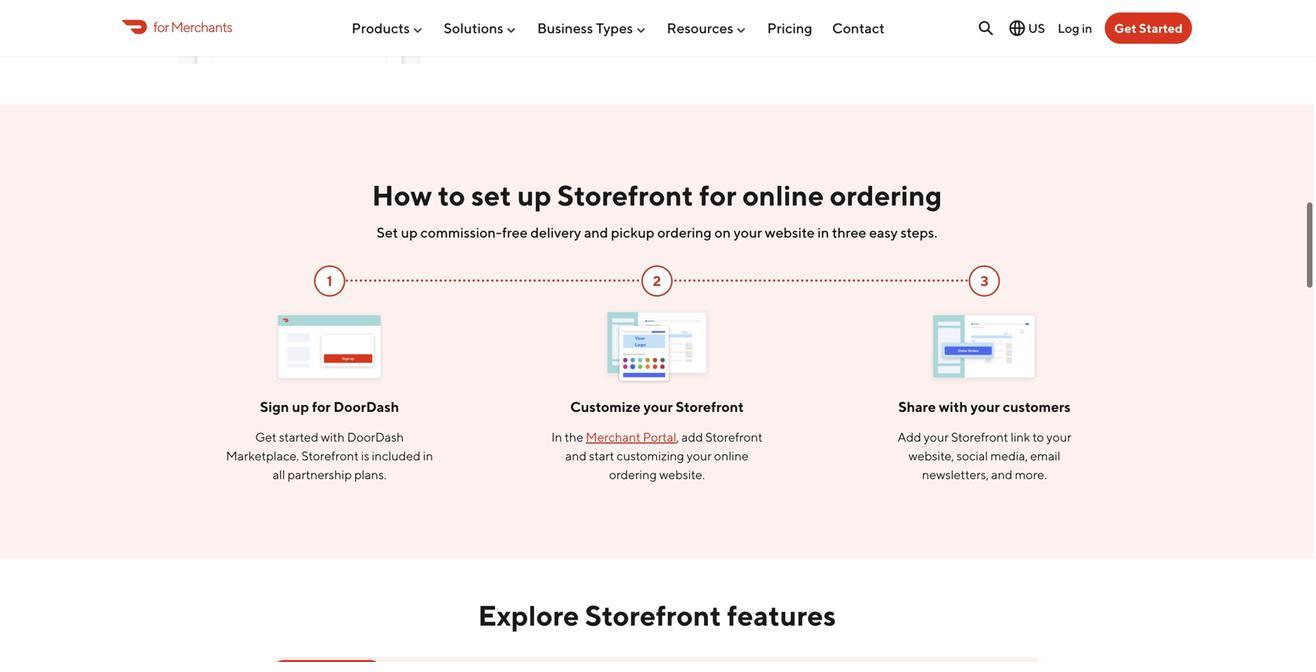 Task type: describe. For each thing, give the bounding box(es) containing it.
in inside get started with doordash marketplace. storefront is included in all partnership plans.
[[423, 438, 433, 453]]

share
[[898, 388, 936, 405]]

add your storefront link to your website, social media, email newsletters, and more.
[[898, 420, 1071, 472]]

contact
[[832, 20, 885, 36]]

storefront hiw 2 image
[[604, 299, 710, 374]]

and inside add your storefront link to your website, social media, email newsletters, and more.
[[991, 457, 1012, 472]]

types
[[596, 20, 633, 36]]

solutions link
[[444, 13, 517, 43]]

sign up for doordash
[[260, 388, 399, 405]]

started
[[1139, 21, 1183, 36]]

more.
[[1015, 457, 1047, 472]]

business types link
[[537, 13, 647, 43]]

newsletters,
[[922, 457, 989, 472]]

0 vertical spatial with
[[939, 388, 968, 405]]

1
[[327, 262, 332, 279]]

explore storefront features
[[478, 589, 836, 622]]

pricing
[[767, 20, 812, 36]]

2 horizontal spatial in
[[1082, 21, 1092, 35]]

products link
[[352, 13, 424, 43]]

easy
[[869, 214, 898, 231]]

storefront inside get started with doordash marketplace. storefront is included in all partnership plans.
[[302, 438, 359, 453]]

and inside , add storefront and start customizing your online ordering website.
[[565, 438, 587, 453]]

online inside , add storefront and start customizing your online ordering website.
[[714, 438, 749, 453]]

set
[[377, 214, 398, 231]]

the
[[565, 420, 583, 434]]

three
[[832, 214, 866, 231]]

commission-
[[420, 214, 502, 231]]

features
[[727, 589, 836, 622]]

us
[[1028, 21, 1045, 36]]

customizing
[[617, 438, 684, 453]]

2 vertical spatial for
[[312, 388, 331, 405]]

, add storefront and start customizing your online ordering website.
[[565, 420, 763, 472]]

website.
[[659, 457, 705, 472]]

get started button
[[1105, 13, 1192, 44]]

marketplace.
[[226, 438, 299, 453]]

storefront hiw 1 image
[[276, 299, 383, 374]]

business types
[[537, 20, 633, 36]]

log
[[1058, 21, 1079, 35]]

for merchants
[[153, 18, 232, 35]]

website
[[765, 214, 815, 231]]

pricing link
[[767, 13, 812, 43]]

3
[[980, 262, 989, 279]]

merchant portal link
[[586, 420, 676, 434]]

partnership
[[288, 457, 352, 472]]

your right "on"
[[734, 214, 762, 231]]

ordering for pickup
[[657, 214, 712, 231]]

ordering inside , add storefront and start customizing your online ordering website.
[[609, 457, 657, 472]]

get for started
[[1114, 21, 1137, 36]]

share with your customers
[[898, 388, 1071, 405]]

social
[[957, 438, 988, 453]]

link
[[1011, 420, 1030, 434]]

0 vertical spatial for
[[153, 18, 169, 35]]

with inside get started with doordash marketplace. storefront is included in all partnership plans.
[[321, 420, 345, 434]]

1 vertical spatial in
[[817, 214, 829, 231]]

how to set up storefront for online ordering
[[372, 169, 942, 202]]

portal
[[643, 420, 676, 434]]



Task type: vqa. For each thing, say whether or not it's contained in the screenshot.
7th Chevron Down icon from the bottom of the page
no



Task type: locate. For each thing, give the bounding box(es) containing it.
your up email
[[1046, 420, 1071, 434]]

up right sign
[[292, 388, 309, 405]]

0 horizontal spatial for
[[153, 18, 169, 35]]

,
[[676, 420, 679, 434]]

set up commission-free delivery and pickup ordering on your website in three easy steps.
[[377, 214, 937, 231]]

log in
[[1058, 21, 1092, 35]]

plans.
[[354, 457, 386, 472]]

products
[[352, 20, 410, 36]]

your up portal
[[644, 388, 673, 405]]

customize your storefront
[[570, 388, 744, 405]]

start
[[589, 438, 614, 453]]

0 horizontal spatial to
[[438, 169, 465, 202]]

with
[[939, 388, 968, 405], [321, 420, 345, 434]]

for merchants link
[[122, 16, 232, 37]]

add
[[682, 420, 703, 434]]

1 horizontal spatial get
[[1114, 21, 1137, 36]]

is
[[361, 438, 369, 453]]

and left pickup
[[584, 214, 608, 231]]

your up the website,
[[924, 420, 949, 434]]

get inside button
[[1114, 21, 1137, 36]]

contact link
[[832, 13, 885, 43]]

in right 'included'
[[423, 438, 433, 453]]

0 horizontal spatial ordering
[[609, 457, 657, 472]]

in right the "log" in the right of the page
[[1082, 21, 1092, 35]]

in the merchant portal
[[551, 420, 676, 434]]

for left merchants
[[153, 18, 169, 35]]

2 horizontal spatial ordering
[[830, 169, 942, 202]]

website,
[[908, 438, 954, 453]]

2
[[653, 262, 661, 279]]

add
[[898, 420, 921, 434]]

storefront inside add your storefront link to your website, social media, email newsletters, and more.
[[951, 420, 1008, 434]]

0 vertical spatial in
[[1082, 21, 1092, 35]]

get for started
[[255, 420, 277, 434]]

0 vertical spatial doordash
[[334, 388, 399, 405]]

ordering left "on"
[[657, 214, 712, 231]]

pickup
[[611, 214, 654, 231]]

1 vertical spatial for
[[699, 169, 737, 202]]

1 vertical spatial up
[[401, 214, 418, 231]]

to
[[438, 169, 465, 202], [1033, 420, 1044, 434]]

1 vertical spatial and
[[565, 438, 587, 453]]

get started with doordash marketplace. storefront is included in all partnership plans.
[[226, 420, 433, 472]]

1 vertical spatial ordering
[[657, 214, 712, 231]]

globe line image
[[1008, 19, 1027, 38]]

and down "the"
[[565, 438, 587, 453]]

0 vertical spatial online
[[742, 169, 824, 202]]

ordering down customizing
[[609, 457, 657, 472]]

2 vertical spatial ordering
[[609, 457, 657, 472]]

to inside add your storefront link to your website, social media, email newsletters, and more.
[[1033, 420, 1044, 434]]

and down the media,
[[991, 457, 1012, 472]]

delivery
[[530, 214, 581, 231]]

business
[[537, 20, 593, 36]]

your
[[734, 214, 762, 231], [644, 388, 673, 405], [971, 388, 1000, 405], [924, 420, 949, 434], [1046, 420, 1071, 434], [687, 438, 712, 453]]

storefront hiw 3 image
[[931, 299, 1038, 374]]

to up commission-
[[438, 169, 465, 202]]

0 vertical spatial and
[[584, 214, 608, 231]]

ordering for online
[[830, 169, 942, 202]]

doordash
[[334, 388, 399, 405], [347, 420, 404, 434]]

in
[[1082, 21, 1092, 35], [817, 214, 829, 231], [423, 438, 433, 453]]

0 vertical spatial get
[[1114, 21, 1137, 36]]

sign
[[260, 388, 289, 405]]

started
[[279, 420, 318, 434]]

2 vertical spatial in
[[423, 438, 433, 453]]

1 vertical spatial with
[[321, 420, 345, 434]]

ordering
[[830, 169, 942, 202], [657, 214, 712, 231], [609, 457, 657, 472]]

1 horizontal spatial to
[[1033, 420, 1044, 434]]

0 horizontal spatial up
[[292, 388, 309, 405]]

up up free at top left
[[517, 169, 551, 202]]

1 horizontal spatial for
[[312, 388, 331, 405]]

solutions
[[444, 20, 503, 36]]

steps.
[[901, 214, 937, 231]]

customers
[[1003, 388, 1071, 405]]

get up marketplace.
[[255, 420, 277, 434]]

doordash inside get started with doordash marketplace. storefront is included in all partnership plans.
[[347, 420, 404, 434]]

online
[[742, 169, 824, 202], [714, 438, 749, 453]]

up for free
[[401, 214, 418, 231]]

get inside get started with doordash marketplace. storefront is included in all partnership plans.
[[255, 420, 277, 434]]

your inside , add storefront and start customizing your online ordering website.
[[687, 438, 712, 453]]

0 vertical spatial ordering
[[830, 169, 942, 202]]

included
[[372, 438, 421, 453]]

0 horizontal spatial get
[[255, 420, 277, 434]]

merchant
[[586, 420, 641, 434]]

1 horizontal spatial with
[[939, 388, 968, 405]]

2 vertical spatial up
[[292, 388, 309, 405]]

in
[[551, 420, 562, 434]]

doordash for with
[[347, 420, 404, 434]]

ordering up easy
[[830, 169, 942, 202]]

your up add your storefront link to your website, social media, email newsletters, and more.
[[971, 388, 1000, 405]]

to right link on the right of page
[[1033, 420, 1044, 434]]

log in link
[[1058, 21, 1092, 35]]

on
[[714, 214, 731, 231]]

for up started
[[312, 388, 331, 405]]

1 vertical spatial to
[[1033, 420, 1044, 434]]

free
[[502, 214, 528, 231]]

2 vertical spatial and
[[991, 457, 1012, 472]]

customize
[[570, 388, 641, 405]]

how
[[372, 169, 432, 202]]

up for doordash
[[292, 388, 309, 405]]

all
[[273, 457, 285, 472]]

for
[[153, 18, 169, 35], [699, 169, 737, 202], [312, 388, 331, 405]]

2 horizontal spatial up
[[517, 169, 551, 202]]

get started
[[1114, 21, 1183, 36]]

0 horizontal spatial in
[[423, 438, 433, 453]]

explore
[[478, 589, 579, 622]]

0 vertical spatial up
[[517, 169, 551, 202]]

0 horizontal spatial with
[[321, 420, 345, 434]]

with down sign up for doordash
[[321, 420, 345, 434]]

up right 'set'
[[401, 214, 418, 231]]

and
[[584, 214, 608, 231], [565, 438, 587, 453], [991, 457, 1012, 472]]

media,
[[990, 438, 1028, 453]]

0 vertical spatial to
[[438, 169, 465, 202]]

for up "on"
[[699, 169, 737, 202]]

in left three
[[817, 214, 829, 231]]

1 vertical spatial online
[[714, 438, 749, 453]]

with right share
[[939, 388, 968, 405]]

storefront
[[557, 169, 693, 202], [676, 388, 744, 405], [705, 420, 763, 434], [951, 420, 1008, 434], [302, 438, 359, 453], [585, 589, 721, 622]]

1 vertical spatial doordash
[[347, 420, 404, 434]]

set
[[471, 169, 511, 202]]

2 horizontal spatial for
[[699, 169, 737, 202]]

resources
[[667, 20, 733, 36]]

resources link
[[667, 13, 747, 43]]

email
[[1030, 438, 1060, 453]]

up
[[517, 169, 551, 202], [401, 214, 418, 231], [292, 388, 309, 405]]

doordash for for
[[334, 388, 399, 405]]

storefront inside , add storefront and start customizing your online ordering website.
[[705, 420, 763, 434]]

get left started
[[1114, 21, 1137, 36]]

merchants
[[171, 18, 232, 35]]

1 vertical spatial get
[[255, 420, 277, 434]]

your down the add at the right of the page
[[687, 438, 712, 453]]

tab list
[[178, 647, 1136, 662]]

1 horizontal spatial ordering
[[657, 214, 712, 231]]

1 horizontal spatial in
[[817, 214, 829, 231]]

get
[[1114, 21, 1137, 36], [255, 420, 277, 434]]

1 horizontal spatial up
[[401, 214, 418, 231]]



